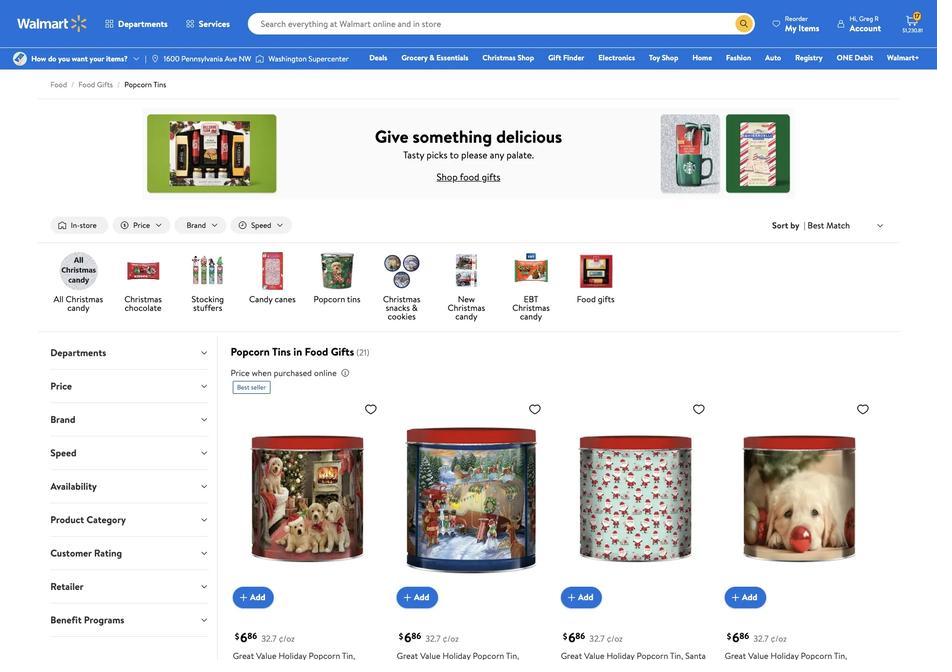 Task type: describe. For each thing, give the bounding box(es) containing it.
best for best match
[[808, 219, 825, 231]]

services button
[[177, 11, 239, 37]]

1 6 from the left
[[240, 629, 248, 647]]

sort and filter section element
[[37, 208, 900, 243]]

add for great value holiday popcorn tin, christmas camper design, 21 ounces image
[[414, 592, 430, 604]]

0 vertical spatial tins
[[154, 79, 166, 90]]

great value holiday popcorn tin, santa sleighs design, 21 ounces image
[[561, 399, 710, 600]]

candy canes
[[249, 293, 296, 305]]

speed inside 'tab'
[[50, 447, 77, 460]]

to
[[450, 148, 459, 162]]

32.7 for great value holiday popcorn tin, christmas camper design, 21 ounces image
[[426, 633, 441, 645]]

$ 6 86 32.7 ¢/oz for great value holiday popcorn tin, rudolph pooch design, 21 ounces image
[[727, 629, 787, 647]]

benefit programs tab
[[42, 604, 217, 637]]

something
[[413, 124, 493, 148]]

christmas inside all christmas candy
[[66, 293, 103, 305]]

0 horizontal spatial |
[[145, 53, 147, 64]]

1600
[[164, 53, 180, 64]]

popcorn for tins
[[314, 293, 345, 305]]

all
[[54, 293, 64, 305]]

great value holiday popcorn tin, puppies chill design, 21 ounces image
[[233, 399, 382, 600]]

deals
[[370, 52, 388, 63]]

great value holiday popcorn tin, christmas camper design, 21 ounces image
[[397, 399, 546, 600]]

6 for the great value holiday popcorn tin, santa sleighs design, 21 ounces image add button
[[569, 629, 576, 647]]

home link
[[688, 52, 718, 64]]

give something delicious tasty picks to please any palate.
[[375, 124, 563, 162]]

Search search field
[[248, 13, 755, 35]]

1 vertical spatial brand button
[[42, 403, 217, 436]]

best seller
[[237, 383, 266, 392]]

ebt christmas candy
[[513, 293, 550, 323]]

add to favorites list, great value holiday popcorn tin, puppies chill design, 21 ounces image
[[365, 403, 378, 416]]

food gifts link
[[79, 79, 113, 90]]

purchased
[[274, 367, 312, 379]]

ebt
[[524, 293, 539, 305]]

popcorn tins
[[314, 293, 361, 305]]

want
[[72, 53, 88, 64]]

0 horizontal spatial popcorn
[[124, 79, 152, 90]]

1 ¢/oz from the left
[[279, 633, 295, 645]]

shop food gifts
[[437, 170, 501, 184]]

your
[[90, 53, 104, 64]]

items?
[[106, 53, 128, 64]]

new christmas candy
[[448, 293, 485, 323]]

product category button
[[42, 504, 217, 537]]

when
[[252, 367, 272, 379]]

supercenter
[[309, 53, 349, 64]]

christmas down christmas chocolate "image"
[[124, 293, 162, 305]]

popcorn for tins
[[231, 345, 270, 359]]

6 for great value holiday popcorn tin, rudolph pooch design, 21 ounces image add button
[[733, 629, 740, 647]]

tins
[[347, 293, 361, 305]]

& inside 'christmas snacks & cookies'
[[412, 302, 418, 314]]

customer rating button
[[42, 537, 217, 570]]

6 for great value holiday popcorn tin, christmas camper design, 21 ounces image add button
[[405, 629, 412, 647]]

1 / from the left
[[71, 79, 74, 90]]

ebt christmas candy link
[[503, 252, 559, 323]]

retailer button
[[42, 571, 217, 603]]

christmas chocolate
[[124, 293, 162, 314]]

shop for toy shop
[[662, 52, 679, 63]]

snacks
[[386, 302, 410, 314]]

32.7 for the great value holiday popcorn tin, santa sleighs design, 21 ounces image
[[590, 633, 605, 645]]

Walmart Site-Wide search field
[[248, 13, 755, 35]]

1 86 from the left
[[248, 630, 257, 642]]

home
[[693, 52, 713, 63]]

give
[[375, 124, 409, 148]]

match
[[827, 219, 851, 231]]

walmart image
[[17, 15, 87, 32]]

nw
[[239, 53, 251, 64]]

in-store
[[71, 220, 97, 231]]

all christmas candy link
[[50, 252, 107, 314]]

electronics
[[599, 52, 635, 63]]

stocking stuffers
[[192, 293, 224, 314]]

 image for washington supercenter
[[256, 53, 264, 64]]

add to cart image for great value holiday popcorn tin, rudolph pooch design, 21 ounces image
[[730, 591, 743, 604]]

christmas shop link
[[478, 52, 539, 64]]

account
[[850, 22, 882, 34]]

1 horizontal spatial tins
[[272, 345, 291, 359]]

stocking stuffers image
[[188, 252, 227, 291]]

toy
[[649, 52, 660, 63]]

$ 6 86 32.7 ¢/oz for the great value holiday popcorn tin, santa sleighs design, 21 ounces image
[[563, 629, 623, 647]]

walmart+
[[888, 52, 920, 63]]

palate.
[[507, 148, 534, 162]]

christmas snacks & cookies image
[[383, 252, 421, 291]]

stuffers
[[193, 302, 222, 314]]

add to favorites list, great value holiday popcorn tin, santa sleighs design, 21 ounces image
[[693, 403, 706, 416]]

chocolate
[[125, 302, 162, 314]]

christmas inside "link"
[[383, 293, 421, 305]]

| inside sort and filter section 'element'
[[804, 219, 806, 231]]

picks
[[427, 148, 448, 162]]

add button for the great value holiday popcorn tin, santa sleighs design, 21 ounces image
[[561, 587, 602, 609]]

give something delicious. tasty picks to please any palate. shop food gifts. image
[[142, 108, 796, 200]]

in-store button
[[50, 217, 109, 234]]

debit
[[855, 52, 874, 63]]

grocery & essentials
[[402, 52, 469, 63]]

fashion link
[[722, 52, 757, 64]]

programs
[[84, 614, 124, 627]]

store
[[80, 220, 97, 231]]

new christmas candy link
[[439, 252, 495, 323]]

sort by |
[[773, 219, 806, 231]]

1 vertical spatial price button
[[42, 370, 217, 403]]

please
[[462, 148, 488, 162]]

32.7 for great value holiday popcorn tin, rudolph pooch design, 21 ounces image
[[754, 633, 769, 645]]

washington
[[269, 53, 307, 64]]

add to cart image for great value holiday popcorn tin, puppies chill design, 21 ounces image
[[237, 591, 250, 604]]

sort
[[773, 219, 789, 231]]

product category tab
[[42, 504, 217, 537]]

grocery & essentials link
[[397, 52, 474, 64]]

food / food gifts / popcorn tins
[[50, 79, 166, 90]]

add button for great value holiday popcorn tin, christmas camper design, 21 ounces image
[[397, 587, 438, 609]]

candy for new
[[456, 311, 478, 323]]

christmas chocolate image
[[124, 252, 163, 291]]

great value holiday popcorn tin, rudolph pooch design, 21 ounces image
[[725, 399, 874, 600]]

greg
[[860, 14, 874, 23]]

food right in
[[305, 345, 328, 359]]

you
[[58, 53, 70, 64]]

departments tab
[[42, 337, 217, 369]]

$ for great value holiday popcorn tin, rudolph pooch design, 21 ounces image add button
[[727, 631, 732, 643]]

shop food gifts link
[[437, 170, 501, 184]]

1 horizontal spatial &
[[430, 52, 435, 63]]

how do you want your items?
[[31, 53, 128, 64]]

registry
[[796, 52, 823, 63]]

price inside tab
[[50, 380, 72, 393]]

services
[[199, 18, 230, 30]]

tasty
[[403, 148, 425, 162]]

$ for the great value holiday popcorn tin, santa sleighs design, 21 ounces image add button
[[563, 631, 568, 643]]

availability button
[[42, 470, 217, 503]]

departments inside dropdown button
[[50, 346, 106, 360]]

one
[[837, 52, 854, 63]]

retailer tab
[[42, 571, 217, 603]]

essentials
[[437, 52, 469, 63]]

reorder
[[786, 14, 808, 23]]

one debit link
[[832, 52, 879, 64]]

speed inside sort and filter section 'element'
[[251, 220, 272, 231]]

0 horizontal spatial shop
[[437, 170, 458, 184]]

brand tab
[[42, 403, 217, 436]]

all christmas candy image
[[59, 252, 98, 291]]

registry link
[[791, 52, 828, 64]]



Task type: vqa. For each thing, say whether or not it's contained in the screenshot.
add to favorites list, great value holiday popcorn tin, rudolph pooch design, 21 ounces icon
yes



Task type: locate. For each thing, give the bounding box(es) containing it.
0 vertical spatial speed
[[251, 220, 272, 231]]

2 32.7 from the left
[[426, 633, 441, 645]]

popcorn tins image
[[318, 252, 357, 291]]

candy canes image
[[253, 252, 292, 291]]

candy canes link
[[245, 252, 301, 306]]

0 horizontal spatial price
[[50, 380, 72, 393]]

stocking
[[192, 293, 224, 305]]

customer rating tab
[[42, 537, 217, 570]]

gift finder link
[[544, 52, 590, 64]]

3 ¢/oz from the left
[[607, 633, 623, 645]]

/
[[71, 79, 74, 90], [117, 79, 120, 90]]

1 horizontal spatial add to cart image
[[401, 591, 414, 604]]

popcorn down items?
[[124, 79, 152, 90]]

tins down 1600
[[154, 79, 166, 90]]

benefit
[[50, 614, 82, 627]]

1 add button from the left
[[233, 587, 274, 609]]

$ for great value holiday popcorn tin, christmas camper design, 21 ounces image add button
[[399, 631, 403, 643]]

3 $ 6 86 32.7 ¢/oz from the left
[[563, 629, 623, 647]]

christmas down ebt christmas candy image
[[513, 302, 550, 314]]

1 horizontal spatial best
[[808, 219, 825, 231]]

1 add to cart image from the left
[[237, 591, 250, 604]]

delicious
[[497, 124, 563, 148]]

86 for great value holiday popcorn tin, rudolph pooch design, 21 ounces image
[[740, 630, 750, 642]]

candy for ebt
[[520, 311, 542, 323]]

toy shop link
[[645, 52, 684, 64]]

0 vertical spatial brand
[[187, 220, 206, 231]]

best match
[[808, 219, 851, 231]]

0 horizontal spatial departments
[[50, 346, 106, 360]]

add to cart image
[[565, 591, 578, 604]]

2 horizontal spatial candy
[[520, 311, 542, 323]]

$ 6 86 32.7 ¢/oz
[[235, 629, 295, 647], [399, 629, 459, 647], [563, 629, 623, 647], [727, 629, 787, 647]]

1 vertical spatial best
[[237, 383, 250, 392]]

deals link
[[365, 52, 393, 64]]

tins left in
[[272, 345, 291, 359]]

toy shop
[[649, 52, 679, 63]]

candy for all
[[67, 302, 89, 314]]

add to cart image for great value holiday popcorn tin, christmas camper design, 21 ounces image
[[401, 591, 414, 604]]

food link
[[50, 79, 67, 90]]

popcorn left tins
[[314, 293, 345, 305]]

 image
[[13, 52, 27, 66], [256, 53, 264, 64]]

category
[[87, 513, 126, 527]]

best match button
[[806, 218, 887, 233]]

gift finder
[[548, 52, 585, 63]]

1 horizontal spatial shop
[[518, 52, 534, 63]]

benefit programs
[[50, 614, 124, 627]]

speed tab
[[42, 437, 217, 470]]

food gifts image
[[577, 252, 616, 291]]

one debit
[[837, 52, 874, 63]]

brand button up stocking stuffers image
[[175, 217, 227, 234]]

86 for great value holiday popcorn tin, christmas camper design, 21 ounces image
[[412, 630, 421, 642]]

availability tab
[[42, 470, 217, 503]]

3 add to cart image from the left
[[730, 591, 743, 604]]

1 horizontal spatial candy
[[456, 311, 478, 323]]

$ 6 86 32.7 ¢/oz for great value holiday popcorn tin, christmas camper design, 21 ounces image
[[399, 629, 459, 647]]

speed up 'candy canes' image
[[251, 220, 272, 231]]

departments
[[118, 18, 168, 30], [50, 346, 106, 360]]

washington supercenter
[[269, 53, 349, 64]]

departments inside popup button
[[118, 18, 168, 30]]

1 horizontal spatial |
[[804, 219, 806, 231]]

 image left how
[[13, 52, 27, 66]]

1 horizontal spatial  image
[[256, 53, 264, 64]]

rating
[[94, 547, 122, 560]]

1 vertical spatial gifts
[[598, 293, 615, 305]]

1 horizontal spatial departments
[[118, 18, 168, 30]]

4 32.7 from the left
[[754, 633, 769, 645]]

food down want
[[79, 79, 95, 90]]

¢/oz for the great value holiday popcorn tin, santa sleighs design, 21 ounces image
[[607, 633, 623, 645]]

ebt christmas candy image
[[512, 252, 551, 291]]

speed button up 'candy canes' image
[[231, 217, 292, 234]]

0 horizontal spatial gifts
[[97, 79, 113, 90]]

0 horizontal spatial gifts
[[482, 170, 501, 184]]

1 horizontal spatial popcorn
[[231, 345, 270, 359]]

0 vertical spatial &
[[430, 52, 435, 63]]

2 ¢/oz from the left
[[443, 633, 459, 645]]

4 add from the left
[[743, 592, 758, 604]]

0 horizontal spatial candy
[[67, 302, 89, 314]]

0 horizontal spatial brand
[[50, 413, 75, 427]]

0 vertical spatial price button
[[113, 217, 171, 234]]

shop right toy
[[662, 52, 679, 63]]

shop for christmas shop
[[518, 52, 534, 63]]

all christmas candy
[[54, 293, 103, 314]]

shop
[[518, 52, 534, 63], [662, 52, 679, 63], [437, 170, 458, 184]]

1 vertical spatial price
[[231, 367, 250, 379]]

 image for how do you want your items?
[[13, 52, 27, 66]]

christmas down new christmas candy image
[[448, 302, 485, 314]]

popcorn tins link
[[124, 79, 166, 90]]

1 vertical spatial brand
[[50, 413, 75, 427]]

retailer
[[50, 580, 84, 594]]

2 horizontal spatial shop
[[662, 52, 679, 63]]

0 vertical spatial popcorn
[[124, 79, 152, 90]]

brand inside tab
[[50, 413, 75, 427]]

gifts right food
[[482, 170, 501, 184]]

&
[[430, 52, 435, 63], [412, 302, 418, 314]]

finder
[[563, 52, 585, 63]]

gifts down food gifts image
[[598, 293, 615, 305]]

3 $ from the left
[[563, 631, 568, 643]]

0 vertical spatial brand button
[[175, 217, 227, 234]]

price button
[[113, 217, 171, 234], [42, 370, 217, 403]]

1 $ from the left
[[235, 631, 239, 643]]

search icon image
[[740, 19, 749, 28]]

product
[[50, 513, 84, 527]]

legal information image
[[341, 369, 350, 378]]

christmas down walmart site-wide search box
[[483, 52, 516, 63]]

items
[[799, 22, 820, 34]]

best
[[808, 219, 825, 231], [237, 383, 250, 392]]

auto link
[[761, 52, 787, 64]]

christmas snacks & cookies link
[[374, 252, 430, 323]]

add to favorites list, great value holiday popcorn tin, rudolph pooch design, 21 ounces image
[[857, 403, 870, 416]]

add to favorites list, great value holiday popcorn tin, christmas camper design, 21 ounces image
[[529, 403, 542, 416]]

candy down new
[[456, 311, 478, 323]]

1 vertical spatial popcorn
[[314, 293, 345, 305]]

4 86 from the left
[[740, 630, 750, 642]]

2 horizontal spatial price
[[231, 367, 250, 379]]

& right snacks
[[412, 302, 418, 314]]

stocking stuffers link
[[180, 252, 236, 314]]

candy inside all christmas candy
[[67, 302, 89, 314]]

in-
[[71, 220, 80, 231]]

departments down all christmas candy at the top left
[[50, 346, 106, 360]]

0 vertical spatial best
[[808, 219, 825, 231]]

1 horizontal spatial gifts
[[331, 345, 354, 359]]

price when purchased online
[[231, 367, 337, 379]]

best inside dropdown button
[[808, 219, 825, 231]]

2 add button from the left
[[397, 587, 438, 609]]

4 6 from the left
[[733, 629, 740, 647]]

popcorn up the when
[[231, 345, 270, 359]]

price tab
[[42, 370, 217, 403]]

1 vertical spatial speed button
[[42, 437, 217, 470]]

food
[[460, 170, 480, 184]]

3 86 from the left
[[576, 630, 586, 642]]

electronics link
[[594, 52, 640, 64]]

speed button
[[231, 217, 292, 234], [42, 437, 217, 470]]

product category
[[50, 513, 126, 527]]

 image right nw
[[256, 53, 264, 64]]

candy right all
[[67, 302, 89, 314]]

speed button up availability dropdown button
[[42, 437, 217, 470]]

christmas right all
[[66, 293, 103, 305]]

0 vertical spatial gifts
[[97, 79, 113, 90]]

3 6 from the left
[[569, 629, 576, 647]]

ave
[[225, 53, 237, 64]]

3 add button from the left
[[561, 587, 602, 609]]

departments up items?
[[118, 18, 168, 30]]

candy inside 'new christmas candy'
[[456, 311, 478, 323]]

r
[[875, 14, 879, 23]]

add for great value holiday popcorn tin, rudolph pooch design, 21 ounces image
[[743, 592, 758, 604]]

0 vertical spatial |
[[145, 53, 147, 64]]

 image
[[151, 54, 160, 63]]

do
[[48, 53, 56, 64]]

new christmas candy image
[[447, 252, 486, 291]]

auto
[[766, 52, 782, 63]]

2 / from the left
[[117, 79, 120, 90]]

gift
[[548, 52, 562, 63]]

departments button
[[42, 337, 217, 369]]

gifts down your
[[97, 79, 113, 90]]

3 32.7 from the left
[[590, 633, 605, 645]]

food down food gifts image
[[577, 293, 596, 305]]

price button down departments tab on the bottom left of page
[[42, 370, 217, 403]]

0 horizontal spatial speed
[[50, 447, 77, 460]]

any
[[490, 148, 505, 162]]

2 86 from the left
[[412, 630, 421, 642]]

1 horizontal spatial price
[[133, 220, 150, 231]]

/ right the food link
[[71, 79, 74, 90]]

0 vertical spatial speed button
[[231, 217, 292, 234]]

& right grocery
[[430, 52, 435, 63]]

popcorn tins in food gifts (21)
[[231, 345, 370, 359]]

2 vertical spatial price
[[50, 380, 72, 393]]

4 ¢/oz from the left
[[771, 633, 787, 645]]

add button for great value holiday popcorn tin, puppies chill design, 21 ounces image
[[233, 587, 274, 609]]

1 horizontal spatial brand
[[187, 220, 206, 231]]

0 horizontal spatial speed button
[[42, 437, 217, 470]]

benefit programs button
[[42, 604, 217, 637]]

2 $ 6 86 32.7 ¢/oz from the left
[[399, 629, 459, 647]]

online
[[314, 367, 337, 379]]

shop left food
[[437, 170, 458, 184]]

christmas up cookies
[[383, 293, 421, 305]]

4 $ 6 86 32.7 ¢/oz from the left
[[727, 629, 787, 647]]

0 horizontal spatial best
[[237, 383, 250, 392]]

food down you
[[50, 79, 67, 90]]

add button for great value holiday popcorn tin, rudolph pooch design, 21 ounces image
[[725, 587, 767, 609]]

reorder my items
[[786, 14, 820, 34]]

32.7
[[262, 633, 277, 645], [426, 633, 441, 645], [590, 633, 605, 645], [754, 633, 769, 645]]

1 vertical spatial speed
[[50, 447, 77, 460]]

0 horizontal spatial  image
[[13, 52, 27, 66]]

2 horizontal spatial popcorn
[[314, 293, 345, 305]]

food gifts
[[577, 293, 615, 305]]

1 vertical spatial |
[[804, 219, 806, 231]]

availability
[[50, 480, 97, 493]]

shop left gift
[[518, 52, 534, 63]]

brand button inside sort and filter section 'element'
[[175, 217, 227, 234]]

candy down ebt
[[520, 311, 542, 323]]

my
[[786, 22, 797, 34]]

| right by
[[804, 219, 806, 231]]

|
[[145, 53, 147, 64], [804, 219, 806, 231]]

1 vertical spatial gifts
[[331, 345, 354, 359]]

1 32.7 from the left
[[262, 633, 277, 645]]

1 vertical spatial &
[[412, 302, 418, 314]]

customer rating
[[50, 547, 122, 560]]

(21)
[[357, 347, 370, 359]]

add for great value holiday popcorn tin, puppies chill design, 21 ounces image
[[250, 592, 266, 604]]

2 add from the left
[[414, 592, 430, 604]]

86 for the great value holiday popcorn tin, santa sleighs design, 21 ounces image
[[576, 630, 586, 642]]

canes
[[275, 293, 296, 305]]

0 horizontal spatial add to cart image
[[237, 591, 250, 604]]

1 add from the left
[[250, 592, 266, 604]]

best for best seller
[[237, 383, 250, 392]]

add for the great value holiday popcorn tin, santa sleighs design, 21 ounces image
[[578, 592, 594, 604]]

0 vertical spatial gifts
[[482, 170, 501, 184]]

best right by
[[808, 219, 825, 231]]

| up popcorn tins link
[[145, 53, 147, 64]]

price button up christmas chocolate "image"
[[113, 217, 171, 234]]

0 horizontal spatial tins
[[154, 79, 166, 90]]

2 6 from the left
[[405, 629, 412, 647]]

best left seller
[[237, 383, 250, 392]]

2 horizontal spatial add to cart image
[[730, 591, 743, 604]]

1 horizontal spatial speed button
[[231, 217, 292, 234]]

1 horizontal spatial speed
[[251, 220, 272, 231]]

brand inside sort and filter section 'element'
[[187, 220, 206, 231]]

hi, greg r account
[[850, 14, 882, 34]]

christmas chocolate link
[[115, 252, 171, 314]]

1 vertical spatial departments
[[50, 346, 106, 360]]

gifts
[[482, 170, 501, 184], [598, 293, 615, 305]]

2 add to cart image from the left
[[401, 591, 414, 604]]

0 horizontal spatial &
[[412, 302, 418, 314]]

0 vertical spatial departments
[[118, 18, 168, 30]]

1 horizontal spatial /
[[117, 79, 120, 90]]

candy inside ebt christmas candy
[[520, 311, 542, 323]]

4 add button from the left
[[725, 587, 767, 609]]

2 vertical spatial popcorn
[[231, 345, 270, 359]]

food
[[50, 79, 67, 90], [79, 79, 95, 90], [577, 293, 596, 305], [305, 345, 328, 359]]

0 horizontal spatial /
[[71, 79, 74, 90]]

speed up availability
[[50, 447, 77, 460]]

brand button down price tab
[[42, 403, 217, 436]]

86
[[248, 630, 257, 642], [412, 630, 421, 642], [576, 630, 586, 642], [740, 630, 750, 642]]

price inside sort and filter section 'element'
[[133, 220, 150, 231]]

new
[[458, 293, 475, 305]]

gifts left '(21)'
[[331, 345, 354, 359]]

3 add from the left
[[578, 592, 594, 604]]

add to cart image
[[237, 591, 250, 604], [401, 591, 414, 604], [730, 591, 743, 604]]

/ right food gifts link
[[117, 79, 120, 90]]

fashion
[[727, 52, 752, 63]]

speed
[[251, 220, 272, 231], [50, 447, 77, 460]]

1 horizontal spatial gifts
[[598, 293, 615, 305]]

4 $ from the left
[[727, 631, 732, 643]]

0 vertical spatial price
[[133, 220, 150, 231]]

brand button
[[175, 217, 227, 234], [42, 403, 217, 436]]

2 $ from the left
[[399, 631, 403, 643]]

1 vertical spatial tins
[[272, 345, 291, 359]]

¢/oz for great value holiday popcorn tin, christmas camper design, 21 ounces image
[[443, 633, 459, 645]]

seller
[[251, 383, 266, 392]]

1 $ 6 86 32.7 ¢/oz from the left
[[235, 629, 295, 647]]

¢/oz for great value holiday popcorn tin, rudolph pooch design, 21 ounces image
[[771, 633, 787, 645]]



